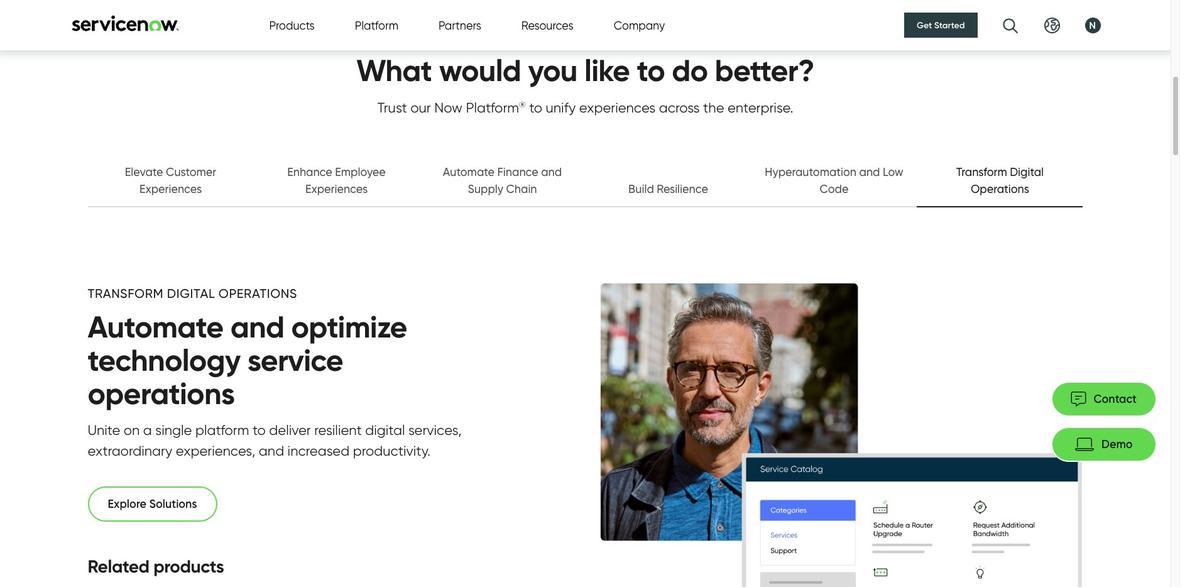 Task type: locate. For each thing, give the bounding box(es) containing it.
products button
[[269, 17, 315, 34]]

company
[[614, 19, 665, 32]]

products
[[269, 19, 315, 32]]



Task type: describe. For each thing, give the bounding box(es) containing it.
resources
[[522, 19, 574, 32]]

company button
[[614, 17, 665, 34]]

get started link
[[905, 13, 978, 38]]

get
[[917, 19, 933, 31]]

platform button
[[355, 17, 399, 34]]

started
[[935, 19, 965, 31]]

partners button
[[439, 17, 481, 34]]

servicenow image
[[70, 15, 180, 31]]

partners
[[439, 19, 481, 32]]

platform
[[355, 19, 399, 32]]

select your country image
[[1045, 17, 1060, 33]]

resources button
[[522, 17, 574, 34]]

get started
[[917, 19, 965, 31]]



Task type: vqa. For each thing, say whether or not it's contained in the screenshot.
Started
yes



